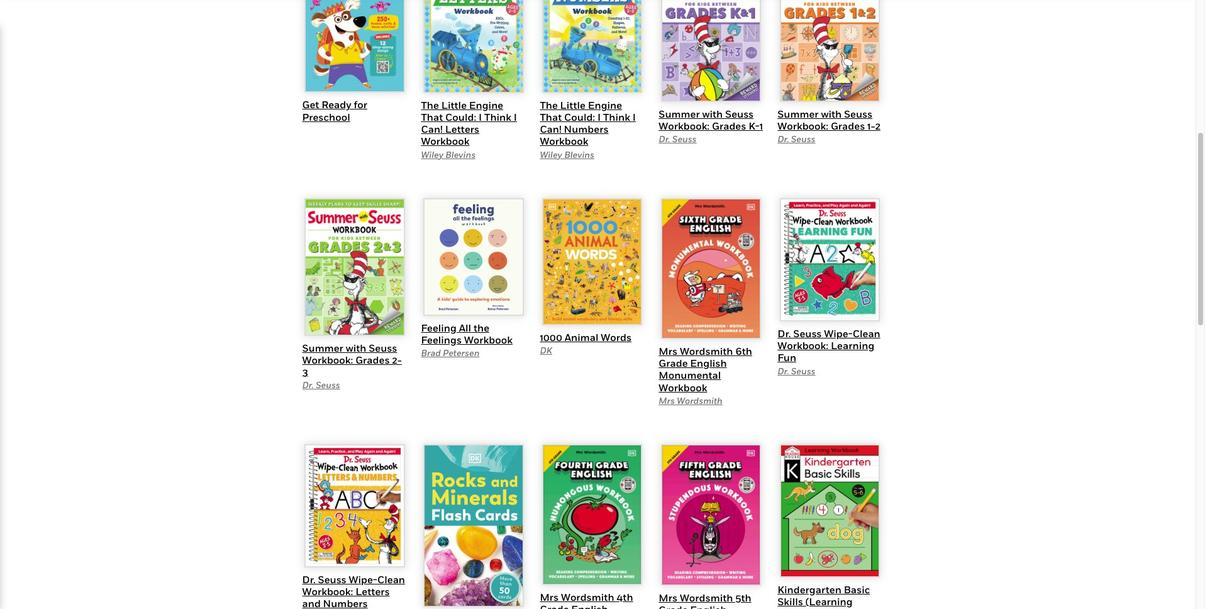 Task type: describe. For each thing, give the bounding box(es) containing it.
mrs wordsmith 5th grade englis
[[659, 591, 752, 609]]

mrs wordsmith link
[[659, 395, 723, 406]]

dk link
[[540, 345, 552, 355]]

think for numbers
[[603, 111, 630, 123]]

seuss down the summer with seuss workbook: grades k-1 link
[[673, 133, 697, 144]]

blevins for letters
[[446, 149, 476, 160]]

grade inside 'mrs wordsmith 6th grade english monumental workbook mrs wordsmith'
[[659, 357, 688, 369]]

with for k-
[[703, 107, 723, 120]]

the for the little engine that could: i think i can! numbers workbook
[[540, 99, 558, 111]]

the little engine that could: i think i can! numbers workbook image
[[542, 0, 643, 93]]

1 i from the left
[[479, 111, 482, 123]]

3 i from the left
[[598, 111, 601, 123]]

dr. seuss link for summer with seuss workbook: grades 1-2
[[778, 133, 816, 144]]

2 i from the left
[[514, 111, 517, 123]]

summer with seuss workbook: grades k-1 image
[[661, 0, 762, 102]]

wordsmith for mrs wordsmith 4th grade englis
[[561, 591, 615, 603]]

words
[[601, 331, 632, 343]]

blevins for numbers
[[565, 149, 595, 160]]

6th
[[736, 345, 753, 357]]

dr. seuss wipe-clean workbook: learning fun dr. seuss
[[778, 327, 881, 376]]

workbook: for summer with seuss workbook: grades 2- 3
[[302, 353, 353, 366]]

could: for numbers
[[564, 111, 595, 123]]

seuss left brad at the left bottom of the page
[[369, 341, 397, 354]]

summer with seuss workbook: grades 2- 3 link
[[302, 341, 402, 378]]

workbook inside 'the little engine that could: i think i can! numbers workbook wiley blevins'
[[540, 135, 589, 148]]

with for 1-
[[821, 107, 842, 120]]

clean for letters
[[378, 573, 405, 586]]

grades for 2-
[[356, 353, 390, 366]]

1000 animal words image
[[542, 198, 643, 325]]

mrs for mrs wordsmith 5th grade englis
[[659, 591, 678, 604]]

the for the little engine that could: i think i can! letters workbook
[[421, 99, 439, 111]]

monumental
[[659, 369, 721, 382]]

mrs for mrs wordsmith 4th grade englis
[[540, 591, 559, 603]]

workbook: for summer with seuss workbook: grades 1-2
[[778, 119, 829, 132]]

mrs wordsmith 5th grade englis link
[[659, 591, 752, 609]]

learning
[[831, 339, 875, 352]]

grade for mrs wordsmith 5th grade englis
[[659, 603, 688, 609]]

get ready for preschool link
[[302, 98, 368, 123]]

the little engine that could: i think i can! letters workbook image
[[423, 0, 524, 93]]

that for letters
[[421, 111, 443, 123]]

kindergarten basic skills (learning concepts workbook)
[[778, 583, 878, 609]]

wipe- for letters
[[349, 573, 378, 586]]

and
[[302, 597, 321, 609]]

wipe- for learning
[[824, 327, 853, 340]]

2
[[876, 119, 881, 132]]

rocks and minerals flash cards image
[[423, 444, 524, 607]]

fun
[[778, 351, 797, 364]]

workbook: inside dr. seuss wipe-clean workbook: letters and numbers
[[302, 585, 353, 598]]

could: for letters
[[446, 111, 477, 123]]

seuss inside dr. seuss wipe-clean workbook: letters and numbers
[[318, 573, 347, 586]]

summer for summer with seuss workbook: grades k-1
[[659, 107, 700, 120]]

summer with seuss workbook: grades 1-2 dr. seuss
[[778, 107, 881, 144]]

mrs wordsmith 4th grade english humongous workbook image
[[542, 444, 643, 585]]

dr. for summer with seuss workbook: grades k-1
[[659, 133, 671, 144]]

seuss up "fun"
[[794, 327, 822, 340]]

grades for 1-
[[831, 119, 865, 132]]

mrs wordsmith 6th grade english monumental workbook mrs wordsmith
[[659, 345, 753, 406]]

preschool
[[302, 110, 350, 123]]

workbook: inside dr. seuss wipe-clean workbook: learning fun dr. seuss
[[778, 339, 829, 352]]

2-
[[392, 353, 402, 366]]

kindergarten basic skills (learning concepts workbook) image
[[780, 444, 881, 577]]

mrs wordsmith 5th grade english stupendous workbook, image
[[661, 444, 762, 586]]

wordsmith for mrs wordsmith 5th grade englis
[[680, 591, 733, 604]]

1000 animal words link
[[540, 331, 632, 343]]

animal
[[565, 331, 599, 343]]

dr. seuss wipe-clean workbook: learning fun image
[[780, 198, 881, 322]]

wiley for the little engine that could: i think i can! letters workbook
[[421, 149, 444, 160]]

seuss left 1
[[726, 107, 754, 120]]

get ready for preschool
[[302, 98, 368, 123]]

dr. for summer with seuss workbook: grades 2- 3
[[302, 380, 314, 390]]

mrs wordsmith 6th grade english monumental workbook image
[[661, 198, 762, 339]]

3
[[302, 366, 308, 378]]

5th
[[736, 591, 752, 604]]

letters inside the little engine that could: i think i can! letters workbook wiley blevins
[[445, 123, 480, 135]]

dr. up "fun"
[[778, 327, 791, 340]]

wiley for the little engine that could: i think i can! numbers workbook
[[540, 149, 563, 160]]

mrs for mrs wordsmith 6th grade english monumental workbook mrs wordsmith
[[659, 345, 678, 357]]

dk
[[540, 345, 552, 355]]

the little engine that could: i think i can! numbers workbook wiley blevins
[[540, 99, 636, 160]]

dr. seuss wipe-clean workbook: letters and numbers image
[[304, 444, 405, 567]]

workbook: for summer with seuss workbook: grades k-1
[[659, 119, 710, 132]]

mrs wordsmith 4th grade englis
[[540, 591, 633, 609]]

feelings
[[421, 333, 462, 346]]

workbook)
[[826, 607, 878, 609]]

mrs wordsmith 4th grade englis link
[[540, 591, 633, 609]]

the
[[474, 321, 490, 334]]

engine for numbers
[[588, 99, 622, 111]]

dr. seuss wipe-clean workbook: letters and numbers
[[302, 573, 405, 609]]

little for numbers
[[560, 99, 586, 111]]

grade for mrs wordsmith 4th grade englis
[[540, 603, 569, 609]]

numbers inside 'the little engine that could: i think i can! numbers workbook wiley blevins'
[[564, 123, 609, 135]]

dr. seuss link for summer with seuss workbook: grades 2- 3
[[302, 380, 340, 390]]

dr. inside dr. seuss wipe-clean workbook: letters and numbers
[[302, 573, 316, 586]]

skills
[[778, 595, 804, 608]]

can! for numbers
[[540, 123, 562, 135]]

dr. for summer with seuss workbook: grades 1-2
[[778, 133, 789, 144]]

numbers inside dr. seuss wipe-clean workbook: letters and numbers
[[323, 597, 368, 609]]



Task type: vqa. For each thing, say whether or not it's contained in the screenshot.


Task type: locate. For each thing, give the bounding box(es) containing it.
workbook inside 'mrs wordsmith 6th grade english monumental workbook mrs wordsmith'
[[659, 381, 708, 394]]

clean inside dr. seuss wipe-clean workbook: letters and numbers
[[378, 573, 405, 586]]

1 horizontal spatial little
[[560, 99, 586, 111]]

mrs wordsmith 6th grade english monumental workbook link
[[659, 345, 753, 394]]

summer for summer with seuss workbook: grades 2- 3
[[302, 341, 344, 354]]

0 horizontal spatial letters
[[356, 585, 390, 598]]

dr. seuss link
[[659, 133, 697, 144], [778, 133, 816, 144], [778, 365, 816, 376], [302, 380, 340, 390]]

the little engine that could: i think i can! numbers workbook link
[[540, 99, 636, 148]]

0 horizontal spatial little
[[442, 99, 467, 111]]

can! for letters
[[421, 123, 443, 135]]

wiley blevins link down the little engine that could: i think i can! numbers workbook link at top
[[540, 149, 595, 160]]

with inside summer with seuss workbook: grades 1-2 dr. seuss
[[821, 107, 842, 120]]

engine down the little engine that could: i think i can! numbers workbook image
[[588, 99, 622, 111]]

engine inside 'the little engine that could: i think i can! numbers workbook wiley blevins'
[[588, 99, 622, 111]]

grades inside summer with seuss workbook: grades k-1 dr. seuss
[[712, 119, 747, 132]]

mrs inside mrs wordsmith 4th grade englis
[[540, 591, 559, 603]]

summer inside the summer with seuss workbook: grades 2- 3 dr. seuss
[[302, 341, 344, 354]]

1-
[[868, 119, 876, 132]]

i
[[479, 111, 482, 123], [514, 111, 517, 123], [598, 111, 601, 123], [633, 111, 636, 123]]

summer inside summer with seuss workbook: grades 1-2 dr. seuss
[[778, 107, 819, 120]]

1 horizontal spatial engine
[[588, 99, 622, 111]]

that inside the little engine that could: i think i can! letters workbook wiley blevins
[[421, 111, 443, 123]]

0 vertical spatial wipe-
[[824, 327, 853, 340]]

the inside 'the little engine that could: i think i can! numbers workbook wiley blevins'
[[540, 99, 558, 111]]

dr. seuss wipe-clean workbook: learning fun link
[[778, 327, 881, 364]]

concepts
[[778, 607, 824, 609]]

2 can! from the left
[[540, 123, 562, 135]]

summer inside summer with seuss workbook: grades k-1 dr. seuss
[[659, 107, 700, 120]]

little for letters
[[442, 99, 467, 111]]

grade inside mrs wordsmith 5th grade englis
[[659, 603, 688, 609]]

0 horizontal spatial wipe-
[[349, 573, 378, 586]]

grades inside summer with seuss workbook: grades 1-2 dr. seuss
[[831, 119, 865, 132]]

0 horizontal spatial that
[[421, 111, 443, 123]]

wiley down the little engine that could: i think i can! numbers workbook link at top
[[540, 149, 563, 160]]

2 think from the left
[[603, 111, 630, 123]]

that
[[421, 111, 443, 123], [540, 111, 562, 123]]

1 horizontal spatial that
[[540, 111, 562, 123]]

feeling all the feelings workbook brad petersen
[[421, 321, 513, 358]]

1 horizontal spatial think
[[603, 111, 630, 123]]

for
[[354, 98, 368, 111]]

engine
[[469, 99, 504, 111], [588, 99, 622, 111]]

1 horizontal spatial wiley blevins link
[[540, 149, 595, 160]]

0 horizontal spatial wiley blevins link
[[421, 149, 476, 160]]

2 the from the left
[[540, 99, 558, 111]]

the
[[421, 99, 439, 111], [540, 99, 558, 111]]

0 horizontal spatial think
[[484, 111, 512, 123]]

summer
[[659, 107, 700, 120], [778, 107, 819, 120], [302, 341, 344, 354]]

kindergarten
[[778, 583, 842, 596]]

grades
[[712, 119, 747, 132], [831, 119, 865, 132], [356, 353, 390, 366]]

engine inside the little engine that could: i think i can! letters workbook wiley blevins
[[469, 99, 504, 111]]

seuss down "fun"
[[791, 365, 816, 376]]

0 horizontal spatial summer
[[302, 341, 344, 354]]

grades left 2-
[[356, 353, 390, 366]]

dr. seuss link down summer with seuss workbook: grades 1-2 link
[[778, 133, 816, 144]]

kindergarten basic skills (learning concepts workbook) link
[[778, 583, 878, 609]]

1000 animal words dk
[[540, 331, 632, 355]]

1 that from the left
[[421, 111, 443, 123]]

1 horizontal spatial letters
[[445, 123, 480, 135]]

dr. down "fun"
[[778, 365, 789, 376]]

0 vertical spatial numbers
[[564, 123, 609, 135]]

feeling
[[421, 321, 457, 334]]

grade inside mrs wordsmith 4th grade englis
[[540, 603, 569, 609]]

brad
[[421, 347, 441, 358]]

dr. seuss link down "fun"
[[778, 365, 816, 376]]

2 horizontal spatial grades
[[831, 119, 865, 132]]

1 horizontal spatial can!
[[540, 123, 562, 135]]

think
[[484, 111, 512, 123], [603, 111, 630, 123]]

2 horizontal spatial with
[[821, 107, 842, 120]]

0 horizontal spatial blevins
[[446, 149, 476, 160]]

dr. seuss link for dr. seuss wipe-clean workbook: learning fun
[[778, 365, 816, 376]]

wordsmith inside mrs wordsmith 4th grade englis
[[561, 591, 615, 603]]

dr.
[[659, 133, 671, 144], [778, 133, 789, 144], [778, 327, 791, 340], [778, 365, 789, 376], [302, 380, 314, 390], [302, 573, 316, 586]]

dr. seuss link for summer with seuss workbook: grades k-1
[[659, 133, 697, 144]]

grade
[[659, 357, 688, 369], [540, 603, 569, 609], [659, 603, 688, 609]]

wipe- inside dr. seuss wipe-clean workbook: learning fun dr. seuss
[[824, 327, 853, 340]]

2 wiley blevins link from the left
[[540, 149, 595, 160]]

dr. inside summer with seuss workbook: grades 1-2 dr. seuss
[[778, 133, 789, 144]]

1 vertical spatial wipe-
[[349, 573, 378, 586]]

1 wiley blevins link from the left
[[421, 149, 476, 160]]

summer with seuss workbook: grades 1-2 image
[[780, 0, 881, 102]]

1 horizontal spatial grades
[[712, 119, 747, 132]]

little down the little engine that could: i think i can! numbers workbook image
[[560, 99, 586, 111]]

dr. for dr. seuss wipe-clean workbook: learning fun
[[778, 365, 789, 376]]

engine down the little engine that could: i think i can! letters workbook image
[[469, 99, 504, 111]]

dr. seuss wipe-clean workbook: letters and numbers link
[[302, 573, 405, 609]]

can! inside the little engine that could: i think i can! letters workbook wiley blevins
[[421, 123, 443, 135]]

1
[[760, 119, 763, 132]]

k-
[[749, 119, 760, 132]]

little down the little engine that could: i think i can! letters workbook image
[[442, 99, 467, 111]]

1 horizontal spatial numbers
[[564, 123, 609, 135]]

feeling all the feelings workbook link
[[421, 321, 513, 346]]

1 horizontal spatial blevins
[[565, 149, 595, 160]]

little inside 'the little engine that could: i think i can! numbers workbook wiley blevins'
[[560, 99, 586, 111]]

think for letters
[[484, 111, 512, 123]]

wordsmith inside mrs wordsmith 5th grade englis
[[680, 591, 733, 604]]

wiley down the little engine that could: i think i can! letters workbook link
[[421, 149, 444, 160]]

wiley blevins link for letters
[[421, 149, 476, 160]]

workbook
[[421, 135, 470, 148], [540, 135, 589, 148], [464, 333, 513, 346], [659, 381, 708, 394]]

mrs inside mrs wordsmith 5th grade englis
[[659, 591, 678, 604]]

the little engine that could: i think i can! letters workbook link
[[421, 99, 517, 148]]

1 horizontal spatial could:
[[564, 111, 595, 123]]

could:
[[446, 111, 477, 123], [564, 111, 595, 123]]

1 horizontal spatial clean
[[853, 327, 881, 340]]

wiley blevins link down the little engine that could: i think i can! letters workbook link
[[421, 149, 476, 160]]

2 wiley from the left
[[540, 149, 563, 160]]

grades inside the summer with seuss workbook: grades 2- 3 dr. seuss
[[356, 353, 390, 366]]

blevins down the little engine that could: i think i can! letters workbook link
[[446, 149, 476, 160]]

clean inside dr. seuss wipe-clean workbook: learning fun dr. seuss
[[853, 327, 881, 340]]

1 horizontal spatial with
[[703, 107, 723, 120]]

get
[[302, 98, 319, 111]]

0 vertical spatial clean
[[853, 327, 881, 340]]

with for 2-
[[346, 341, 367, 354]]

blevins
[[446, 149, 476, 160], [565, 149, 595, 160]]

could: inside the little engine that could: i think i can! letters workbook wiley blevins
[[446, 111, 477, 123]]

0 horizontal spatial engine
[[469, 99, 504, 111]]

grades left k-
[[712, 119, 747, 132]]

wordsmith left the 5th
[[680, 591, 733, 604]]

summer with seuss workbook: grades 2-3 image
[[304, 198, 405, 336]]

the little engine that could: i think i can! letters workbook wiley blevins
[[421, 99, 517, 160]]

summer with seuss workbook: grades k-1 dr. seuss
[[659, 107, 763, 144]]

seuss up and
[[318, 573, 347, 586]]

4th
[[617, 591, 633, 603]]

the inside the little engine that could: i think i can! letters workbook wiley blevins
[[421, 99, 439, 111]]

letters inside dr. seuss wipe-clean workbook: letters and numbers
[[356, 585, 390, 598]]

blevins inside the little engine that could: i think i can! letters workbook wiley blevins
[[446, 149, 476, 160]]

1 horizontal spatial wipe-
[[824, 327, 853, 340]]

wipe- inside dr. seuss wipe-clean workbook: letters and numbers
[[349, 573, 378, 586]]

2 could: from the left
[[564, 111, 595, 123]]

get ready for preschool image
[[304, 0, 405, 93]]

0 horizontal spatial numbers
[[323, 597, 368, 609]]

1 the from the left
[[421, 99, 439, 111]]

letters
[[445, 123, 480, 135], [356, 585, 390, 598]]

blevins inside 'the little engine that could: i think i can! numbers workbook wiley blevins'
[[565, 149, 595, 160]]

(learning
[[806, 595, 853, 608]]

wordsmith left 4th
[[561, 591, 615, 603]]

summer with seuss workbook: grades 2- 3 dr. seuss
[[302, 341, 402, 390]]

1 vertical spatial letters
[[356, 585, 390, 598]]

2 little from the left
[[560, 99, 586, 111]]

4 i from the left
[[633, 111, 636, 123]]

1000
[[540, 331, 563, 343]]

1 wiley from the left
[[421, 149, 444, 160]]

clean
[[853, 327, 881, 340], [378, 573, 405, 586]]

0 horizontal spatial can!
[[421, 123, 443, 135]]

blevins down the little engine that could: i think i can! numbers workbook link at top
[[565, 149, 595, 160]]

petersen
[[443, 347, 480, 358]]

workbook: inside summer with seuss workbook: grades k-1 dr. seuss
[[659, 119, 710, 132]]

with left 1-
[[821, 107, 842, 120]]

basic
[[844, 583, 870, 596]]

dr. seuss link down "3"
[[302, 380, 340, 390]]

feeling all the feelings workbook image
[[423, 198, 524, 316]]

with inside summer with seuss workbook: grades k-1 dr. seuss
[[703, 107, 723, 120]]

think inside the little engine that could: i think i can! letters workbook wiley blevins
[[484, 111, 512, 123]]

wordsmith up monumental
[[680, 345, 733, 357]]

with inside the summer with seuss workbook: grades 2- 3 dr. seuss
[[346, 341, 367, 354]]

seuss down summer with seuss workbook: grades 2- 3 link
[[316, 380, 340, 390]]

workbook inside the little engine that could: i think i can! letters workbook wiley blevins
[[421, 135, 470, 148]]

dr. down the summer with seuss workbook: grades k-1 link
[[659, 133, 671, 144]]

english
[[690, 357, 727, 369]]

workbook: inside summer with seuss workbook: grades 1-2 dr. seuss
[[778, 119, 829, 132]]

0 vertical spatial letters
[[445, 123, 480, 135]]

with
[[703, 107, 723, 120], [821, 107, 842, 120], [346, 341, 367, 354]]

1 horizontal spatial wiley
[[540, 149, 563, 160]]

0 horizontal spatial clean
[[378, 573, 405, 586]]

2 blevins from the left
[[565, 149, 595, 160]]

dr. inside the summer with seuss workbook: grades 2- 3 dr. seuss
[[302, 380, 314, 390]]

wiley inside 'the little engine that could: i think i can! numbers workbook wiley blevins'
[[540, 149, 563, 160]]

grades for k-
[[712, 119, 747, 132]]

with left 2-
[[346, 341, 367, 354]]

wiley blevins link
[[421, 149, 476, 160], [540, 149, 595, 160]]

0 horizontal spatial wiley
[[421, 149, 444, 160]]

seuss down summer with seuss workbook: grades 1-2 link
[[791, 133, 816, 144]]

wiley
[[421, 149, 444, 160], [540, 149, 563, 160]]

dr. down summer with seuss workbook: grades 1-2 link
[[778, 133, 789, 144]]

wipe-
[[824, 327, 853, 340], [349, 573, 378, 586]]

1 think from the left
[[484, 111, 512, 123]]

1 horizontal spatial the
[[540, 99, 558, 111]]

workbook: inside the summer with seuss workbook: grades 2- 3 dr. seuss
[[302, 353, 353, 366]]

wordsmith down monumental
[[677, 395, 723, 406]]

2 horizontal spatial summer
[[778, 107, 819, 120]]

could: inside 'the little engine that could: i think i can! numbers workbook wiley blevins'
[[564, 111, 595, 123]]

clean for learning
[[853, 327, 881, 340]]

1 can! from the left
[[421, 123, 443, 135]]

ready
[[322, 98, 352, 111]]

brad petersen link
[[421, 347, 480, 358]]

dr. up and
[[302, 573, 316, 586]]

1 vertical spatial numbers
[[323, 597, 368, 609]]

wordsmith for mrs wordsmith 6th grade english monumental workbook mrs wordsmith
[[680, 345, 733, 357]]

0 horizontal spatial could:
[[446, 111, 477, 123]]

0 horizontal spatial grades
[[356, 353, 390, 366]]

seuss left 2
[[844, 107, 873, 120]]

dr. seuss link down the summer with seuss workbook: grades k-1 link
[[659, 133, 697, 144]]

engine for letters
[[469, 99, 504, 111]]

little
[[442, 99, 467, 111], [560, 99, 586, 111]]

2 that from the left
[[540, 111, 562, 123]]

grades left 1-
[[831, 119, 865, 132]]

all
[[459, 321, 471, 334]]

workbook:
[[659, 119, 710, 132], [778, 119, 829, 132], [778, 339, 829, 352], [302, 353, 353, 366], [302, 585, 353, 598]]

summer with seuss workbook: grades k-1 link
[[659, 107, 763, 132]]

seuss
[[726, 107, 754, 120], [844, 107, 873, 120], [673, 133, 697, 144], [791, 133, 816, 144], [794, 327, 822, 340], [369, 341, 397, 354], [791, 365, 816, 376], [316, 380, 340, 390], [318, 573, 347, 586]]

with left k-
[[703, 107, 723, 120]]

that inside 'the little engine that could: i think i can! numbers workbook wiley blevins'
[[540, 111, 562, 123]]

0 horizontal spatial the
[[421, 99, 439, 111]]

think inside 'the little engine that could: i think i can! numbers workbook wiley blevins'
[[603, 111, 630, 123]]

that for numbers
[[540, 111, 562, 123]]

little inside the little engine that could: i think i can! letters workbook wiley blevins
[[442, 99, 467, 111]]

1 vertical spatial clean
[[378, 573, 405, 586]]

wiley inside the little engine that could: i think i can! letters workbook wiley blevins
[[421, 149, 444, 160]]

workbook inside feeling all the feelings workbook brad petersen
[[464, 333, 513, 346]]

1 little from the left
[[442, 99, 467, 111]]

wiley blevins link for numbers
[[540, 149, 595, 160]]

mrs
[[659, 345, 678, 357], [659, 395, 675, 406], [540, 591, 559, 603], [659, 591, 678, 604]]

summer with seuss workbook: grades 1-2 link
[[778, 107, 881, 132]]

1 blevins from the left
[[446, 149, 476, 160]]

1 could: from the left
[[446, 111, 477, 123]]

can! inside 'the little engine that could: i think i can! numbers workbook wiley blevins'
[[540, 123, 562, 135]]

dr. down "3"
[[302, 380, 314, 390]]

0 horizontal spatial with
[[346, 341, 367, 354]]

can!
[[421, 123, 443, 135], [540, 123, 562, 135]]

1 engine from the left
[[469, 99, 504, 111]]

2 engine from the left
[[588, 99, 622, 111]]

numbers
[[564, 123, 609, 135], [323, 597, 368, 609]]

wordsmith
[[680, 345, 733, 357], [677, 395, 723, 406], [561, 591, 615, 603], [680, 591, 733, 604]]

dr. inside summer with seuss workbook: grades k-1 dr. seuss
[[659, 133, 671, 144]]

1 horizontal spatial summer
[[659, 107, 700, 120]]

summer for summer with seuss workbook: grades 1-2
[[778, 107, 819, 120]]



